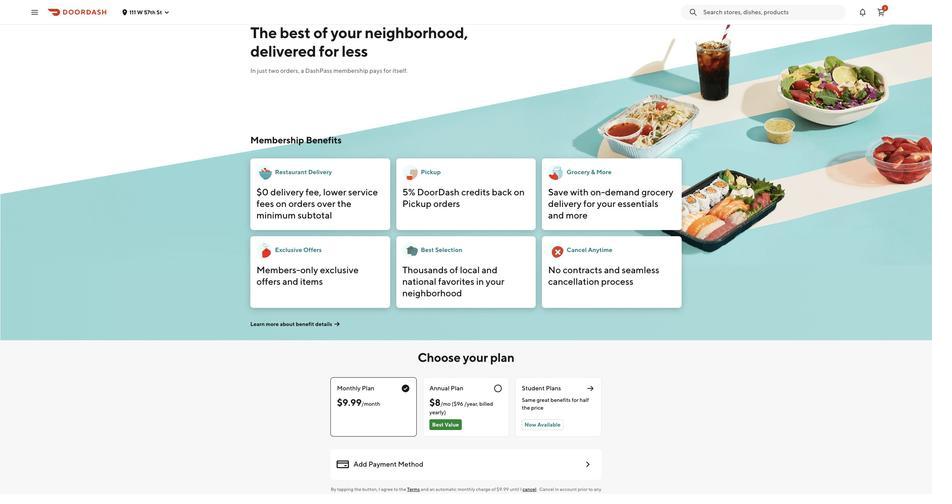 Task type: locate. For each thing, give the bounding box(es) containing it.
0 horizontal spatial of
[[314, 24, 328, 42]]

cancel right .
[[540, 487, 555, 492]]

and down save
[[549, 210, 565, 221]]

yearly)
[[430, 409, 446, 416]]

2 horizontal spatial of
[[492, 487, 496, 492]]

1 orders from the left
[[289, 198, 315, 209]]

minimum
[[257, 210, 296, 221]]

doordash
[[418, 187, 460, 197]]

and right the local at the bottom of page
[[482, 264, 498, 275]]

of
[[314, 24, 328, 42], [450, 264, 459, 275], [492, 487, 496, 492]]

0 horizontal spatial to
[[394, 487, 399, 492]]

the best of your neighborhood, delivered for less
[[251, 24, 468, 60]]

fees
[[257, 198, 274, 209]]

$9.99 down monthly
[[337, 397, 362, 408]]

choose your plan
[[418, 350, 515, 365]]

2 plan from the left
[[451, 385, 464, 392]]

1 vertical spatial cancel
[[540, 487, 555, 492]]

5%
[[403, 187, 416, 197]]

to down monthly
[[458, 493, 462, 494]]

payment
[[369, 460, 397, 468]]

orders down doordash
[[434, 198, 461, 209]]

i left 'agree'
[[379, 487, 380, 492]]

to left any
[[589, 487, 594, 492]]

for
[[319, 42, 339, 60], [384, 67, 392, 74], [584, 198, 596, 209], [572, 397, 579, 403]]

0 horizontal spatial delivery
[[271, 187, 304, 197]]

0 horizontal spatial in
[[477, 276, 484, 287]]

1 vertical spatial best
[[433, 422, 444, 428]]

orders
[[289, 198, 315, 209], [434, 198, 461, 209]]

less
[[342, 42, 368, 60]]

membership benefits
[[251, 135, 342, 145]]

more right the "learn"
[[266, 321, 279, 327]]

of inside the best of your neighborhood, delivered for less
[[314, 24, 328, 42]]

1 horizontal spatial of
[[450, 264, 459, 275]]

add payment method
[[354, 460, 424, 468]]

in inside thousands of local and national favorites in your neighborhood
[[477, 276, 484, 287]]

the inside $0 delivery fee, lower service fees on orders over the minimum subtotal
[[338, 198, 352, 209]]

annual
[[430, 385, 450, 392]]

in down the local at the bottom of page
[[477, 276, 484, 287]]

111 w 57th st button
[[122, 9, 170, 15]]

0 horizontal spatial cancel
[[540, 487, 555, 492]]

on up minimum
[[276, 198, 287, 209]]

pickup up doordash
[[421, 168, 441, 176]]

and inside thousands of local and national favorites in your neighborhood
[[482, 264, 498, 275]]

delivery down save
[[549, 198, 582, 209]]

1
[[885, 6, 887, 10]]

0 horizontal spatial on
[[276, 198, 287, 209]]

over
[[317, 198, 336, 209]]

members-
[[257, 264, 301, 275]]

same
[[522, 397, 536, 403]]

plan
[[491, 350, 515, 365]]

an
[[430, 487, 435, 492]]

more down with
[[566, 210, 588, 221]]

best for best value
[[433, 422, 444, 428]]

save
[[549, 187, 569, 197]]

the inside same great benefits for half the price
[[522, 405, 531, 411]]

orders down the fee,
[[289, 198, 315, 209]]

prior
[[578, 487, 588, 492]]

delivery inside save with on-demand grocery delivery for your essentials and more
[[549, 198, 582, 209]]

0 vertical spatial $9.99
[[337, 397, 362, 408]]

1 horizontal spatial delivery
[[549, 198, 582, 209]]

0 vertical spatial more
[[566, 210, 588, 221]]

the
[[338, 198, 352, 209], [522, 405, 531, 411], [355, 487, 362, 492], [400, 487, 407, 492]]

charge
[[477, 487, 491, 492]]

more inside save with on-demand grocery delivery for your essentials and more
[[566, 210, 588, 221]]

back
[[492, 187, 513, 197]]

terms link
[[408, 487, 420, 492]]

grocery & more
[[567, 168, 612, 176]]

in just two orders, a dashpass membership pays for itself.
[[251, 67, 408, 74]]

delivery
[[271, 187, 304, 197], [549, 198, 582, 209]]

and down members-
[[283, 276, 299, 287]]

/year,
[[465, 401, 479, 407]]

0 horizontal spatial more
[[266, 321, 279, 327]]

1 horizontal spatial in
[[556, 487, 559, 492]]

1 vertical spatial delivery
[[549, 198, 582, 209]]

billed
[[480, 401, 494, 407]]

with
[[571, 187, 589, 197]]

and up process
[[605, 264, 621, 275]]

and
[[549, 210, 565, 221], [482, 264, 498, 275], [605, 264, 621, 275], [283, 276, 299, 287], [421, 487, 429, 492]]

on
[[514, 187, 525, 197], [276, 198, 287, 209]]

renewal
[[440, 493, 457, 494]]

($96
[[452, 401, 464, 407]]

1 vertical spatial of
[[450, 264, 459, 275]]

by
[[331, 487, 337, 492]]

delivery inside $0 delivery fee, lower service fees on orders over the minimum subtotal
[[271, 187, 304, 197]]

on right back
[[514, 187, 525, 197]]

the down lower
[[338, 198, 352, 209]]

best selection
[[421, 246, 463, 254]]

0 horizontal spatial i
[[379, 487, 380, 492]]

best up thousands
[[421, 246, 434, 254]]

more
[[566, 210, 588, 221], [266, 321, 279, 327]]

pickup down "5%"
[[403, 198, 432, 209]]

plan up '($96'
[[451, 385, 464, 392]]

notification bell image
[[859, 8, 868, 17]]

grocery
[[642, 187, 674, 197]]

$9.99 left until
[[497, 487, 509, 492]]

in left the account
[[556, 487, 559, 492]]

1 horizontal spatial more
[[566, 210, 588, 221]]

your inside save with on-demand grocery delivery for your essentials and more
[[598, 198, 616, 209]]

selection
[[436, 246, 463, 254]]

w
[[137, 9, 143, 15]]

about
[[280, 321, 295, 327]]

1 horizontal spatial i
[[521, 487, 522, 492]]

1 vertical spatial in
[[556, 487, 559, 492]]

for left half
[[572, 397, 579, 403]]

0 vertical spatial delivery
[[271, 187, 304, 197]]

monthly
[[458, 487, 476, 492]]

student
[[522, 385, 545, 392]]

for up in just two orders, a dashpass membership pays for itself.
[[319, 42, 339, 60]]

best
[[421, 246, 434, 254], [433, 422, 444, 428]]

2 i from the left
[[521, 487, 522, 492]]

1 vertical spatial $9.99
[[497, 487, 509, 492]]

0 vertical spatial in
[[477, 276, 484, 287]]

cancel link
[[523, 487, 537, 492]]

your inside thousands of local and national favorites in your neighborhood
[[486, 276, 505, 287]]

/mo ($96 /year, billed yearly)
[[430, 401, 494, 416]]

i
[[379, 487, 380, 492], [521, 487, 522, 492]]

of right best
[[314, 24, 328, 42]]

orders,
[[281, 67, 300, 74]]

1 horizontal spatial on
[[514, 187, 525, 197]]

delivery down restaurant
[[271, 187, 304, 197]]

0 horizontal spatial plan
[[362, 385, 375, 392]]

and inside members-only exclusive offers and items
[[283, 276, 299, 287]]

and inside no contracts and seamless cancellation process
[[605, 264, 621, 275]]

of up favorites
[[450, 264, 459, 275]]

the down same at the right of the page
[[522, 405, 531, 411]]

learn more about benefit details
[[251, 321, 332, 327]]

local
[[460, 264, 480, 275]]

2 orders from the left
[[434, 198, 461, 209]]

of inside thousands of local and national favorites in your neighborhood
[[450, 264, 459, 275]]

cancel inside . cancel in account prior to any renewal to avoid charges.
[[540, 487, 555, 492]]

1 plan from the left
[[362, 385, 375, 392]]

fee,
[[306, 187, 322, 197]]

1 horizontal spatial to
[[458, 493, 462, 494]]

0 horizontal spatial orders
[[289, 198, 315, 209]]

1 vertical spatial more
[[266, 321, 279, 327]]

0 vertical spatial cancel
[[567, 246, 587, 254]]

1 horizontal spatial plan
[[451, 385, 464, 392]]

seamless
[[622, 264, 660, 275]]

your
[[331, 24, 362, 42], [598, 198, 616, 209], [486, 276, 505, 287], [463, 350, 488, 365]]

dashpass
[[306, 67, 332, 74]]

i right until
[[521, 487, 522, 492]]

neighborhood,
[[365, 24, 468, 42]]

cancel up contracts
[[567, 246, 587, 254]]

0 vertical spatial on
[[514, 187, 525, 197]]

for down on- on the top right
[[584, 198, 596, 209]]

0 vertical spatial best
[[421, 246, 434, 254]]

0 vertical spatial of
[[314, 24, 328, 42]]

for inside the best of your neighborhood, delivered for less
[[319, 42, 339, 60]]

cancel
[[523, 487, 537, 492]]

on inside $0 delivery fee, lower service fees on orders over the minimum subtotal
[[276, 198, 287, 209]]

5% doordash credits back on pickup orders
[[403, 187, 525, 209]]

best down yearly)
[[433, 422, 444, 428]]

until
[[510, 487, 520, 492]]

half
[[580, 397, 589, 403]]

orders inside 5% doordash credits back on pickup orders
[[434, 198, 461, 209]]

best value
[[433, 422, 459, 428]]

tapping
[[337, 487, 354, 492]]

of right charge at the right of the page
[[492, 487, 496, 492]]

the left terms
[[400, 487, 407, 492]]

1 horizontal spatial orders
[[434, 198, 461, 209]]

plan up /month
[[362, 385, 375, 392]]

1 vertical spatial pickup
[[403, 198, 432, 209]]

anytime
[[589, 246, 613, 254]]

to right 'agree'
[[394, 487, 399, 492]]

two
[[269, 67, 279, 74]]

1 horizontal spatial $9.99
[[497, 487, 509, 492]]

$9.99 /month
[[337, 397, 381, 408]]

account
[[560, 487, 577, 492]]

1 vertical spatial on
[[276, 198, 287, 209]]

0 horizontal spatial $9.99
[[337, 397, 362, 408]]



Task type: describe. For each thing, give the bounding box(es) containing it.
$8
[[430, 397, 441, 408]]

button,
[[363, 487, 378, 492]]

on inside 5% doordash credits back on pickup orders
[[514, 187, 525, 197]]

on-
[[591, 187, 606, 197]]

st
[[157, 9, 162, 15]]

for inside same great benefits for half the price
[[572, 397, 579, 403]]

a
[[301, 67, 304, 74]]

charges.
[[475, 493, 493, 494]]

by tapping the button, i agree to the terms and an automatic monthly charge of $9.99 until i cancel
[[331, 487, 537, 492]]

111
[[130, 9, 136, 15]]

1 button
[[874, 4, 890, 20]]

and inside save with on-demand grocery delivery for your essentials and more
[[549, 210, 565, 221]]

avoid
[[463, 493, 474, 494]]

pays
[[370, 67, 383, 74]]

delivered
[[251, 42, 316, 60]]

any
[[594, 487, 602, 492]]

orders inside $0 delivery fee, lower service fees on orders over the minimum subtotal
[[289, 198, 315, 209]]

restaurant delivery
[[275, 168, 332, 176]]

membership
[[251, 135, 304, 145]]

exclusive
[[320, 264, 359, 275]]

your inside the best of your neighborhood, delivered for less
[[331, 24, 362, 42]]

save with on-demand grocery delivery for your essentials and more
[[549, 187, 674, 221]]

essentials
[[618, 198, 659, 209]]

pickup inside 5% doordash credits back on pickup orders
[[403, 198, 432, 209]]

neighborhood
[[403, 288, 463, 298]]

price
[[532, 405, 544, 411]]

national
[[403, 276, 437, 287]]

monthly
[[337, 385, 361, 392]]

/mo
[[441, 401, 451, 407]]

process
[[602, 276, 634, 287]]

restaurant
[[275, 168, 307, 176]]

0 items, open order cart image
[[877, 8, 887, 17]]

the
[[251, 24, 277, 42]]

offers
[[304, 246, 322, 254]]

0 vertical spatial pickup
[[421, 168, 441, 176]]

plan for $8
[[451, 385, 464, 392]]

.
[[538, 487, 539, 492]]

available
[[538, 422, 561, 428]]

automatic
[[436, 487, 457, 492]]

for inside save with on-demand grocery delivery for your essentials and more
[[584, 198, 596, 209]]

plans
[[546, 385, 562, 392]]

cancel anytime
[[567, 246, 613, 254]]

credits
[[462, 187, 491, 197]]

no contracts and seamless cancellation process
[[549, 264, 660, 287]]

111 w 57th st
[[130, 9, 162, 15]]

learn
[[251, 321, 265, 327]]

delivery
[[308, 168, 332, 176]]

favorites
[[439, 276, 475, 287]]

plan for $9.99
[[362, 385, 375, 392]]

/month
[[362, 401, 381, 407]]

2 horizontal spatial to
[[589, 487, 594, 492]]

thousands of local and national favorites in your neighborhood
[[403, 264, 505, 298]]

benefits
[[306, 135, 342, 145]]

1 i from the left
[[379, 487, 380, 492]]

in
[[251, 67, 256, 74]]

no
[[549, 264, 561, 275]]

cancellation
[[549, 276, 600, 287]]

Store search: begin typing to search for stores available on DoorDash text field
[[704, 8, 842, 16]]

exclusive offers
[[275, 246, 322, 254]]

student plans
[[522, 385, 562, 392]]

thousands
[[403, 264, 448, 275]]

just
[[257, 67, 267, 74]]

1 horizontal spatial cancel
[[567, 246, 587, 254]]

offers
[[257, 276, 281, 287]]

method
[[398, 460, 424, 468]]

&
[[592, 168, 596, 176]]

exclusive
[[275, 246, 302, 254]]

best
[[280, 24, 311, 42]]

now available
[[525, 422, 561, 428]]

choose
[[418, 350, 461, 365]]

more
[[597, 168, 612, 176]]

details
[[316, 321, 332, 327]]

grocery
[[567, 168, 590, 176]]

the left button,
[[355, 487, 362, 492]]

in inside . cancel in account prior to any renewal to avoid charges.
[[556, 487, 559, 492]]

membership
[[334, 67, 369, 74]]

lower
[[323, 187, 347, 197]]

value
[[445, 422, 459, 428]]

terms
[[408, 487, 420, 492]]

for right pays
[[384, 67, 392, 74]]

open menu image
[[30, 8, 39, 17]]

$0 delivery fee, lower service fees on orders over the minimum subtotal
[[257, 187, 378, 221]]

itself.
[[393, 67, 408, 74]]

$0
[[257, 187, 269, 197]]

items
[[300, 276, 323, 287]]

best for best selection
[[421, 246, 434, 254]]

add
[[354, 460, 367, 468]]

great
[[537, 397, 550, 403]]

2 vertical spatial of
[[492, 487, 496, 492]]

benefit
[[296, 321, 314, 327]]

and left an
[[421, 487, 429, 492]]

now
[[525, 422, 537, 428]]



Task type: vqa. For each thing, say whether or not it's contained in the screenshot.
Creamy
no



